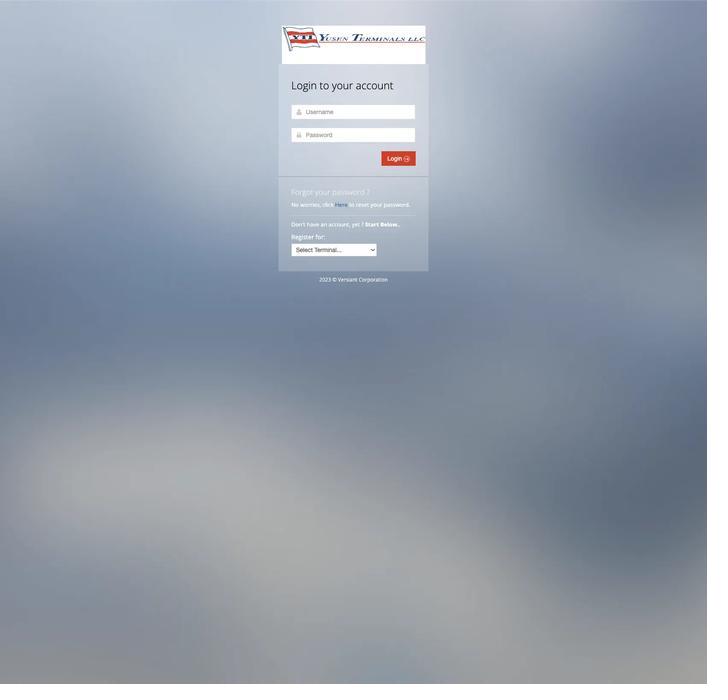 Task type: locate. For each thing, give the bounding box(es) containing it.
0 horizontal spatial your
[[315, 187, 330, 197]]

1 vertical spatial login
[[388, 155, 404, 162]]

0 vertical spatial login
[[292, 78, 317, 92]]

to
[[320, 78, 329, 92], [349, 201, 355, 209]]

reset
[[356, 201, 369, 209]]

0 vertical spatial your
[[332, 78, 353, 92]]

login for login to your account
[[292, 78, 317, 92]]

0 vertical spatial to
[[320, 78, 329, 92]]

below.
[[381, 221, 399, 228]]

0 horizontal spatial to
[[320, 78, 329, 92]]

0 horizontal spatial login
[[292, 78, 317, 92]]

2023 © versiant corporation
[[319, 276, 388, 283]]

don't have an account, yet ? start below. .
[[292, 221, 402, 228]]

to right here link
[[349, 201, 355, 209]]

login to your account
[[292, 78, 394, 92]]

register
[[292, 233, 314, 241]]

your
[[332, 78, 353, 92], [315, 187, 330, 197], [371, 201, 382, 209]]

2023
[[319, 276, 331, 283]]

start
[[365, 221, 379, 228]]

login
[[292, 78, 317, 92], [388, 155, 404, 162]]

1 horizontal spatial your
[[332, 78, 353, 92]]

to up 'username' text box
[[320, 78, 329, 92]]

login inside button
[[388, 155, 404, 162]]

don't
[[292, 221, 306, 228]]

0 horizontal spatial ?
[[361, 221, 364, 228]]

Password password field
[[292, 128, 415, 142]]

?
[[367, 187, 370, 197], [361, 221, 364, 228]]

password.
[[384, 201, 410, 209]]

? up reset
[[367, 187, 370, 197]]

0 vertical spatial ?
[[367, 187, 370, 197]]

your up 'username' text box
[[332, 78, 353, 92]]

1 horizontal spatial login
[[388, 155, 404, 162]]

1 vertical spatial to
[[349, 201, 355, 209]]

your right reset
[[371, 201, 382, 209]]

2 horizontal spatial your
[[371, 201, 382, 209]]

.
[[399, 221, 401, 228]]

1 horizontal spatial to
[[349, 201, 355, 209]]

here
[[335, 201, 348, 209]]

user image
[[296, 109, 303, 115]]

account
[[356, 78, 394, 92]]

? right yet
[[361, 221, 364, 228]]

for:
[[316, 233, 325, 241]]

account,
[[329, 221, 351, 228]]

swapright image
[[404, 156, 410, 162]]

1 vertical spatial your
[[315, 187, 330, 197]]

1 horizontal spatial ?
[[367, 187, 370, 197]]

your up click
[[315, 187, 330, 197]]



Task type: describe. For each thing, give the bounding box(es) containing it.
click
[[323, 201, 334, 209]]

2 vertical spatial your
[[371, 201, 382, 209]]

password
[[332, 187, 365, 197]]

corporation
[[359, 276, 388, 283]]

1 vertical spatial ?
[[361, 221, 364, 228]]

forgot
[[292, 187, 313, 197]]

here link
[[335, 201, 348, 209]]

yet
[[352, 221, 360, 228]]

lock image
[[296, 132, 303, 138]]

©
[[333, 276, 337, 283]]

login button
[[382, 151, 416, 166]]

Username text field
[[292, 105, 415, 119]]

to inside forgot your password ? no worries, click here to reset your password.
[[349, 201, 355, 209]]

worries,
[[301, 201, 321, 209]]

? inside forgot your password ? no worries, click here to reset your password.
[[367, 187, 370, 197]]

no
[[292, 201, 299, 209]]

login for login
[[388, 155, 404, 162]]

versiant
[[338, 276, 358, 283]]

forgot your password ? no worries, click here to reset your password.
[[292, 187, 410, 209]]

have
[[307, 221, 319, 228]]

an
[[321, 221, 327, 228]]

register for:
[[292, 233, 325, 241]]



Task type: vqa. For each thing, say whether or not it's contained in the screenshot.
'Make' for 'make appointment' link
no



